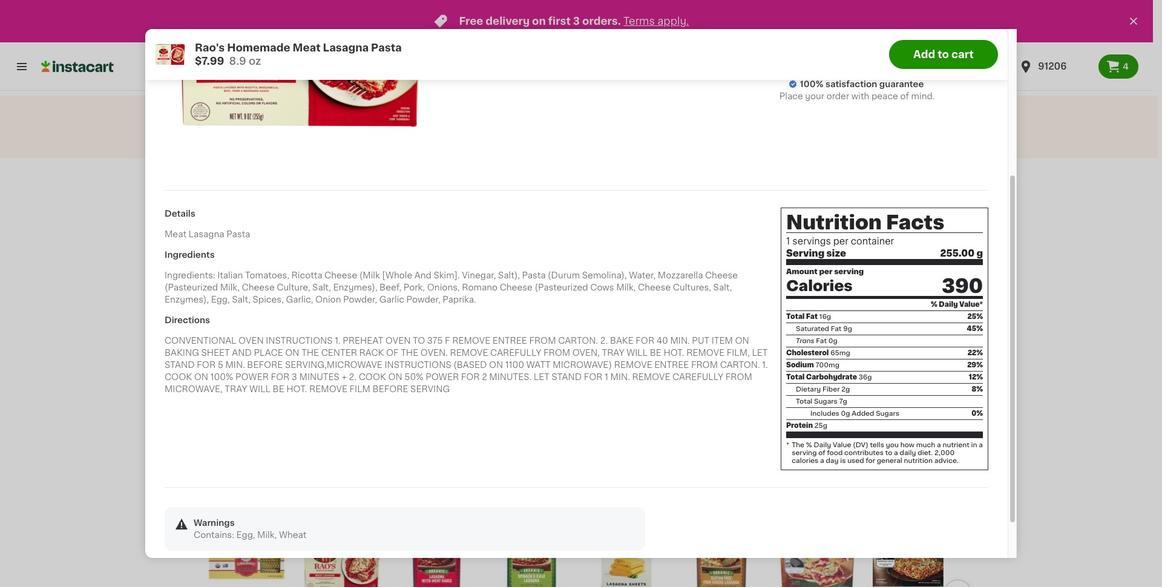 Task type: vqa. For each thing, say whether or not it's contained in the screenshot.


Task type: describe. For each thing, give the bounding box(es) containing it.
warnings
[[194, 519, 235, 527]]

sprouts organic spinach and kale lasagna button
[[394, 301, 479, 421]]

on right place
[[285, 348, 299, 357]]

container
[[851, 237, 894, 246]]

0 vertical spatial sugars
[[814, 398, 838, 405]]

1 horizontal spatial let
[[752, 348, 768, 357]]

recent
[[266, 483, 289, 490]]

2,000
[[935, 450, 955, 456]]

best seller
[[211, 368, 241, 373]]

100% satisfaction guarantee link
[[800, 78, 924, 90]]

farmers
[[286, 237, 322, 246]]

cholesterol 65mg
[[786, 350, 850, 356]]

1 vertical spatial entree
[[654, 361, 689, 369]]

1 horizontal spatial will
[[627, 348, 648, 357]]

0 horizontal spatial 0g
[[829, 338, 838, 344]]

g
[[977, 249, 983, 258]]

lasagna inside sprouts organic lasagna with meat sauce
[[309, 395, 338, 402]]

nutrition
[[786, 213, 882, 232]]

paprika.
[[443, 295, 476, 304]]

contributes
[[845, 450, 884, 456]]

available
[[275, 269, 305, 276]]

tells
[[870, 442, 884, 448]]

diet.
[[918, 450, 933, 456]]

cappello's lasagna sheets image
[[587, 525, 666, 587]]

sprouts express show all 20 items element
[[250, 470, 857, 482]]

per for container
[[833, 237, 849, 246]]

2 vertical spatial total
[[796, 398, 813, 405]]

255.00 g
[[940, 249, 983, 258]]

limited time offer region
[[0, 0, 1127, 42]]

is
[[840, 458, 846, 464]]

fast delivery
[[377, 117, 432, 125]]

on left 1100 on the left bottom of the page
[[489, 361, 503, 369]]

sodium 700mg
[[786, 362, 840, 369]]

organic for pasta
[[237, 386, 264, 392]]

ziti
[[932, 378, 942, 385]]

2 horizontal spatial min.
[[670, 336, 690, 345]]

0 horizontal spatial for
[[271, 503, 281, 510]]

serving,microwave
[[285, 361, 382, 369]]

conventional
[[165, 336, 236, 345]]

sprouts organic lasagna with meat sauce button
[[299, 301, 384, 421]]

on
[[532, 16, 546, 26]]

the
[[792, 442, 805, 448]]

calories
[[786, 279, 853, 293]]

0 horizontal spatial carton.
[[558, 336, 598, 345]]

a up 2,000
[[937, 442, 941, 448]]

1 horizontal spatial 2.
[[600, 336, 608, 345]]

place
[[780, 92, 803, 100]]

total fat 16g
[[786, 313, 831, 320]]

cholesterol
[[786, 350, 829, 356]]

1 vertical spatial before
[[373, 385, 408, 393]]

meat inside rao's homemade meat lasagna pasta $7.99 8.9 oz
[[293, 43, 321, 53]]

1 vertical spatial meat
[[165, 230, 186, 238]]

100% satisfaction guarantee
[[800, 80, 924, 88]]

beef,
[[380, 283, 401, 292]]

sprouts for sprouts organic curly lasagna pasta
[[209, 386, 236, 392]]

0 vertical spatial sprouts organic four cheese lasagna image
[[492, 301, 571, 379]]

amount
[[786, 268, 818, 276]]

pasta inside 'sprouts organic curly lasagna pasta'
[[252, 395, 271, 402]]

1 horizontal spatial 100%
[[800, 80, 824, 88]]

1 vertical spatial beecher's cheese curd lasagna image
[[778, 525, 856, 587]]

1 vertical spatial sprouts organic four cheese lasagna image
[[683, 525, 761, 587]]

includes
[[811, 410, 840, 417]]

beecher's
[[874, 378, 907, 385]]

1 vertical spatial be
[[273, 385, 284, 393]]

item carousel region for "sprouts express show all 20 items" element
[[204, 519, 971, 587]]

water,
[[629, 271, 656, 279]]

1 horizontal spatial stand
[[552, 373, 582, 381]]

on left 50%
[[388, 373, 402, 381]]

1 (pasteurized from the left
[[165, 283, 218, 292]]

1 horizontal spatial sprouts organic lasagna with meat sauce image
[[397, 525, 475, 587]]

total carbohydrate 36g
[[786, 374, 872, 381]]

seller
[[225, 368, 241, 373]]

remove down 40
[[632, 373, 670, 381]]

0 horizontal spatial before
[[247, 361, 283, 369]]

remove right f
[[452, 336, 490, 345]]

accepts ebt
[[358, 280, 402, 286]]

1 oven from the left
[[239, 336, 264, 345]]

baking
[[165, 348, 199, 357]]

0 horizontal spatial order
[[827, 92, 849, 100]]

bake
[[610, 336, 634, 345]]

2 power from the left
[[426, 373, 459, 381]]

dietary
[[796, 386, 821, 393]]

1100
[[505, 361, 524, 369]]

0 horizontal spatial 1.
[[335, 336, 341, 345]]

vegetable
[[785, 395, 819, 402]]

baked
[[909, 378, 930, 385]]

terms apply. link
[[623, 16, 689, 26]]

items for "sprouts express show all 20 items" element the beecher's baked ziti image
[[906, 484, 930, 493]]

% daily value*
[[931, 301, 983, 308]]

4
[[1123, 62, 1129, 71]]

1 vertical spatial min.
[[225, 361, 245, 369]]

food
[[827, 450, 843, 456]]

0 vertical spatial enzymes),
[[333, 283, 377, 292]]

best
[[211, 368, 224, 373]]

auto-order
[[911, 49, 959, 57]]

0 horizontal spatial tray
[[225, 385, 247, 393]]

on up film,
[[735, 336, 749, 345]]

remove up (based
[[450, 348, 488, 357]]

1 horizontal spatial hot.
[[664, 348, 684, 357]]

sprouts for sprouts organic spinach and kale lasagna
[[409, 386, 435, 392]]

2 horizontal spatial milk,
[[616, 283, 636, 292]]

22%
[[968, 350, 983, 356]]

for up "curly"
[[271, 373, 290, 381]]

auto-order button
[[894, 45, 959, 61]]

0 horizontal spatial milk,
[[220, 283, 240, 292]]

order inside button
[[936, 49, 959, 57]]

45%
[[967, 326, 983, 332]]

0 vertical spatial orders
[[290, 483, 313, 490]]

microwave,
[[165, 385, 223, 393]]

kale
[[451, 395, 465, 402]]

free delivery on first 3 orders. terms apply.
[[459, 16, 689, 26]]

trans fat 0g
[[796, 338, 838, 344]]

a right in
[[979, 442, 983, 448]]

0 horizontal spatial carefully
[[490, 348, 541, 357]]

1 sprouts organic curly lasagna pasta image from the top
[[207, 301, 285, 379]]

sheet
[[201, 348, 230, 357]]

sprouts organic lasagna with meat sauce image inside button
[[302, 301, 380, 379]]

1.7 mi away
[[312, 280, 349, 286]]

3 inside "conventional oven instructions 1. preheat oven to 375 f remove entree from carton. 2. bake for 40 min. put item on baking sheet and place on the center rack of the oven. remove carefully from oven, tray will be hot. remove film, let stand for 5 min. before serving,microwave instructions (based on 1100 watt microwave) remove entree from carton. 1. cook on 100% power for 3 minutes + 2. cook on 50% power for 2 minutes. let stand for 1 min. remove carefully from microwave, tray will be hot. remove film before serving"
[[292, 373, 297, 381]]

lasagna inside rao's homemade meat lasagna pasta $7.99 8.9 oz
[[323, 43, 369, 53]]

contains:
[[194, 531, 234, 539]]

for left 5
[[197, 361, 216, 369]]

0 vertical spatial stand
[[165, 361, 195, 369]]

store
[[262, 280, 280, 286]]

amy's organic vegetable lasagna family size entree image
[[778, 301, 856, 379]]

*
[[786, 442, 789, 448]]

700mg
[[816, 362, 840, 369]]

in-
[[253, 280, 262, 286]]

servings per container
[[793, 237, 894, 246]]

0 vertical spatial %
[[931, 301, 938, 308]]

% inside * the % daily value (dv) tells you how much a nutrient in a serving of food contributes to a daily diet. 2,000 calories a day is used for general nutrition advice.
[[806, 442, 812, 448]]

on up microwave,
[[194, 373, 208, 381]]

servings
[[793, 237, 831, 246]]

first
[[548, 16, 571, 26]]

0 horizontal spatial enzymes),
[[165, 295, 209, 304]]

9g
[[843, 326, 852, 332]]

per for serving
[[819, 268, 833, 276]]

0 vertical spatial daily
[[939, 301, 958, 308]]

beecher's baked ziti image for sprouts farmers market show all 20 items 'element'
[[873, 301, 943, 372]]

delivery for fast
[[397, 117, 432, 125]]

1 horizontal spatial tray
[[602, 348, 624, 357]]

1 horizontal spatial sprouts organic spinach and kale lasagna image
[[492, 525, 571, 587]]

1 vertical spatial hot.
[[286, 385, 307, 393]]

pasta inside ingredients: italian tomatoes, ricotta cheese (milk [whole and skim]. vinegar, salt), pasta (durum semolina), water, mozzarella cheese (pasteurized milk, cheese culture, salt, enzymes), beef, pork, onions, romano cheese (pasteurized cows milk, cheese cultures, salt, enzymes), egg, salt, spices, garlic, onion powder, garlic powder, paprika.
[[522, 271, 546, 279]]

organic for kale
[[437, 386, 464, 392]]

of inside * the % daily value (dv) tells you how much a nutrient in a serving of food contributes to a daily diet. 2,000 calories a day is used for general nutrition advice.
[[819, 450, 826, 456]]

0 horizontal spatial entree
[[493, 336, 527, 345]]

egg, inside ingredients: italian tomatoes, ricotta cheese (milk [whole and skim]. vinegar, salt), pasta (durum semolina), water, mozzarella cheese (pasteurized milk, cheese culture, salt, enzymes), beef, pork, onions, romano cheese (pasteurized cows milk, cheese cultures, salt, enzymes), egg, salt, spices, garlic, onion powder, garlic powder, paprika.
[[211, 295, 230, 304]]

0 vertical spatial 1
[[786, 237, 790, 246]]

amy's
[[792, 386, 813, 392]]

saturated
[[796, 326, 829, 332]]

with
[[339, 395, 355, 402]]

place your order with peace of mind.
[[780, 92, 935, 100]]

sodium
[[786, 362, 814, 369]]

1 vertical spatial ingredients
[[165, 250, 215, 259]]

beecher's cheese curd lasagna with meat sauce image
[[587, 301, 666, 379]]

1 cook from the left
[[165, 373, 192, 381]]

orders.
[[582, 16, 621, 26]]

lasagna inside the sprouts organic spinach and kale lasagna
[[422, 405, 450, 412]]

1 horizontal spatial min.
[[610, 373, 630, 381]]

0%
[[972, 410, 983, 417]]

family
[[786, 405, 808, 412]]

items for the beecher's baked ziti image within button
[[906, 256, 930, 264]]

8%
[[972, 386, 983, 393]]

total for dietary fiber 2g
[[786, 374, 805, 381]]

your
[[805, 92, 825, 100]]

organic for meat
[[342, 386, 369, 392]]

sprouts for sprouts organic lasagna with meat sauce
[[314, 386, 340, 392]]

daily inside * the % daily value (dv) tells you how much a nutrient in a serving of food contributes to a daily diet. 2,000 calories a day is used for general nutrition advice.
[[814, 442, 831, 448]]

390
[[942, 277, 983, 296]]

1 inside "conventional oven instructions 1. preheat oven to 375 f remove entree from carton. 2. bake for 40 min. put item on baking sheet and place on the center rack of the oven. remove carefully from oven, tray will be hot. remove film, let stand for 5 min. before serving,microwave instructions (based on 1100 watt microwave) remove entree from carton. 1. cook on 100% power for 3 minutes + 2. cook on 50% power for 2 minutes. let stand for 1 min. remove carefully from microwave, tray will be hot. remove film before serving"
[[605, 373, 608, 381]]

cheese down salt), at the top left of the page
[[500, 283, 533, 292]]

meat inside sprouts organic lasagna with meat sauce
[[356, 395, 373, 402]]

prices
[[282, 280, 303, 286]]

a left day
[[820, 458, 824, 464]]

conventional oven instructions 1. preheat oven to 375 f remove entree from carton. 2. bake for 40 min. put item on baking sheet and place on the center rack of the oven. remove carefully from oven, tray will be hot. remove film, let stand for 5 min. before serving,microwave instructions (based on 1100 watt microwave) remove entree from carton. 1. cook on 100% power for 3 minutes + 2. cook on 50% power for 2 minutes. let stand for 1 min. remove carefully from microwave, tray will be hot. remove film before serving
[[165, 336, 768, 393]]

1 horizontal spatial 0g
[[841, 410, 850, 417]]

sprouts for sprouts farmers market
[[250, 237, 284, 246]]

total sugars 7g
[[796, 398, 847, 405]]

garlic,
[[286, 295, 313, 304]]

watt
[[526, 361, 551, 369]]

0 horizontal spatial salt,
[[232, 295, 251, 304]]

accepts
[[358, 280, 387, 286]]

sauce
[[331, 405, 352, 412]]

1 horizontal spatial carefully
[[673, 373, 724, 381]]

2 horizontal spatial salt,
[[713, 283, 732, 292]]

0 horizontal spatial 2.
[[349, 373, 357, 381]]

view all 20 items for sprouts farmers market show all 20 items 'element'
[[857, 256, 930, 264]]



Task type: locate. For each thing, give the bounding box(es) containing it.
3 right the first
[[573, 16, 580, 26]]

sprouts organic curly lasagna pasta image
[[207, 301, 285, 379], [207, 525, 285, 587]]

0 horizontal spatial egg,
[[211, 295, 230, 304]]

let right film,
[[752, 348, 768, 357]]

2 cook from the left
[[359, 373, 386, 381]]

3 inside limited time offer region
[[573, 16, 580, 26]]

cheese
[[325, 271, 357, 279], [705, 271, 738, 279], [242, 283, 275, 292], [500, 283, 533, 292], [638, 283, 671, 292]]

2 vertical spatial fat
[[816, 338, 827, 344]]

the down to
[[401, 348, 418, 357]]

hot. down 40
[[664, 348, 684, 357]]

beecher's cheese curd lasagna image
[[683, 301, 761, 379], [778, 525, 856, 587]]

1 all from the top
[[880, 256, 890, 264]]

with
[[852, 92, 870, 100]]

from
[[529, 336, 556, 345], [544, 348, 570, 357], [691, 361, 718, 369], [726, 373, 752, 381]]

per up size
[[833, 237, 849, 246]]

100%
[[800, 80, 824, 88], [210, 373, 233, 381]]

0 horizontal spatial the
[[302, 348, 319, 357]]

0 horizontal spatial 1
[[605, 373, 608, 381]]

sprouts inside 'sprouts organic curly lasagna pasta'
[[209, 386, 236, 392]]

2 all from the top
[[880, 484, 890, 493]]

3 left the minutes
[[292, 373, 297, 381]]

will down place
[[249, 385, 271, 393]]

homemade
[[227, 43, 290, 53]]

1 vertical spatial for
[[271, 503, 281, 510]]

1 view from the top
[[857, 256, 878, 264]]

cheese up the away in the top of the page
[[325, 271, 357, 279]]

1 vertical spatial enzymes),
[[165, 295, 209, 304]]

0 horizontal spatial instructions
[[266, 336, 333, 345]]

tray down seller
[[225, 385, 247, 393]]

calories
[[792, 458, 819, 464]]

1 vertical spatial order
[[827, 92, 849, 100]]

1 vertical spatial carton.
[[720, 361, 760, 369]]

0 horizontal spatial beecher's cheese curd lasagna image
[[683, 301, 761, 379]]

mi
[[321, 280, 330, 286]]

sprouts inside sprouts organic lasagna with meat sauce
[[314, 386, 340, 392]]

sprouts up pickup
[[250, 237, 284, 246]]

2 vertical spatial meat
[[356, 395, 373, 402]]

0 vertical spatial be
[[650, 348, 662, 357]]

1 horizontal spatial serving
[[834, 268, 864, 276]]

2g
[[842, 386, 850, 393]]

and
[[436, 395, 449, 402]]

ideal
[[253, 503, 270, 510]]

0 vertical spatial hot.
[[664, 348, 684, 357]]

rao's homemade meat lasagna pasta image
[[302, 525, 380, 587]]

1 vertical spatial instructions
[[385, 361, 451, 369]]

pasta inside rao's homemade meat lasagna pasta $7.99 8.9 oz
[[371, 43, 402, 53]]

2
[[482, 373, 487, 381]]

+
[[342, 373, 347, 381]]

stand down baking
[[165, 361, 195, 369]]

to right add on the right top
[[938, 50, 949, 59]]

fat up saturated
[[806, 313, 818, 320]]

organic inside the sprouts organic spinach and kale lasagna
[[437, 386, 464, 392]]

delivery inside limited time offer region
[[486, 16, 530, 26]]

daily up food
[[814, 442, 831, 448]]

2 view all 20 items from the top
[[857, 484, 930, 493]]

view all 20 items down general
[[857, 484, 930, 493]]

total up saturated
[[786, 313, 805, 320]]

1 vertical spatial beecher's baked ziti image
[[873, 525, 943, 587]]

65mg
[[831, 350, 850, 356]]

0 vertical spatial min.
[[670, 336, 690, 345]]

0 horizontal spatial delivery
[[397, 117, 432, 125]]

ingredients
[[449, 19, 499, 28], [165, 250, 215, 259]]

remove down put
[[687, 348, 725, 357]]

0 horizontal spatial 100%
[[210, 373, 233, 381]]

satisfaction
[[826, 80, 877, 88]]

1 vertical spatial sprouts organic spinach and kale lasagna image
[[492, 525, 571, 587]]

serving size
[[786, 249, 846, 258]]

1 horizontal spatial salt,
[[312, 283, 331, 292]]

orders up smaller
[[290, 483, 313, 490]]

carton. down film,
[[720, 361, 760, 369]]

1 horizontal spatial meat
[[293, 43, 321, 53]]

2 oven from the left
[[385, 336, 411, 345]]

total for saturated fat 9g
[[786, 313, 805, 320]]

powder, down accepts
[[343, 295, 377, 304]]

1 vertical spatial fat
[[831, 326, 842, 332]]

organic up with
[[342, 386, 369, 392]]

tray
[[602, 348, 624, 357], [225, 385, 247, 393]]

view for "sprouts express show all 20 items" element
[[857, 484, 878, 493]]

details
[[165, 209, 195, 218]]

item carousel region for sprouts farmers market show all 20 items 'element'
[[204, 296, 971, 457]]

20 for sprouts farmers market show all 20 items 'element'
[[892, 256, 904, 264]]

0 vertical spatial 20
[[892, 256, 904, 264]]

you
[[886, 442, 899, 448]]

to inside button
[[938, 50, 949, 59]]

instructions up 50%
[[385, 361, 451, 369]]

20 down container
[[892, 256, 904, 264]]

all for "sprouts express show all 20 items" element
[[880, 484, 890, 493]]

per
[[833, 237, 849, 246], [819, 268, 833, 276]]

serving inside * the % daily value (dv) tells you how much a nutrient in a serving of food contributes to a daily diet. 2,000 calories a day is used for general nutrition advice.
[[792, 450, 817, 456]]

rack
[[359, 348, 384, 357]]

(durum
[[548, 271, 580, 279]]

sprouts organic lasagna with meat sauce
[[309, 386, 373, 412]]

organic for family
[[814, 386, 841, 392]]

sugars
[[814, 398, 838, 405], [876, 410, 900, 417]]

daily left value*
[[939, 301, 958, 308]]

sprouts organic spinach and kale lasagna image
[[397, 301, 475, 379], [492, 525, 571, 587]]

milk, inside warnings contains: egg, milk, wheat
[[257, 531, 277, 539]]

milk, left the 'wheat'
[[257, 531, 277, 539]]

1. up center at the bottom of the page
[[335, 336, 341, 345]]

3
[[573, 16, 580, 26], [292, 373, 297, 381]]

size
[[810, 405, 824, 412]]

0 horizontal spatial power
[[235, 373, 269, 381]]

lasagna inside 'sprouts organic curly lasagna pasta'
[[222, 395, 250, 402]]

1 vertical spatial total
[[786, 374, 805, 381]]

1 vertical spatial serving
[[792, 450, 817, 456]]

40
[[657, 336, 668, 345]]

in
[[971, 442, 977, 448]]

1 horizontal spatial egg,
[[236, 531, 255, 539]]

sugars right added
[[876, 410, 900, 417]]

salt, up "onion"
[[312, 283, 331, 292]]

nutrient
[[943, 442, 970, 448]]

item carousel region containing beecher's baked ziti
[[204, 296, 971, 457]]

view for sprouts farmers market show all 20 items 'element'
[[857, 256, 878, 264]]

sugars up size
[[814, 398, 838, 405]]

to inside * the % daily value (dv) tells you how much a nutrient in a serving of food contributes to a daily diet. 2,000 calories a day is used for general nutrition advice.
[[885, 450, 893, 456]]

0 vertical spatial item carousel region
[[204, 296, 971, 457]]

milk, down italian
[[220, 283, 240, 292]]

ingredients inside ingredients button
[[449, 19, 499, 28]]

1 horizontal spatial of
[[900, 92, 909, 100]]

2 view from the top
[[857, 484, 878, 493]]

oven up and
[[239, 336, 264, 345]]

powder, down pork,
[[407, 295, 441, 304]]

sprouts down best seller
[[209, 386, 236, 392]]

away
[[331, 280, 349, 286]]

100% inside "conventional oven instructions 1. preheat oven to 375 f remove entree from carton. 2. bake for 40 min. put item on baking sheet and place on the center rack of the oven. remove carefully from oven, tray will be hot. remove film, let stand for 5 min. before serving,microwave instructions (based on 1100 watt microwave) remove entree from carton. 1. cook on 100% power for 3 minutes + 2. cook on 50% power for 2 minutes. let stand for 1 min. remove carefully from microwave, tray will be hot. remove film before serving"
[[210, 373, 233, 381]]

0 vertical spatial fat
[[806, 313, 818, 320]]

size
[[827, 249, 846, 258]]

1 vertical spatial items
[[906, 484, 930, 493]]

0 horizontal spatial to
[[885, 450, 893, 456]]

1 horizontal spatial %
[[931, 301, 938, 308]]

romano
[[462, 283, 498, 292]]

1 vertical spatial view all 20 items
[[857, 484, 930, 493]]

be
[[650, 348, 662, 357], [273, 385, 284, 393]]

cheese up cultures,
[[705, 271, 738, 279]]

carefully up 1100 on the left bottom of the page
[[490, 348, 541, 357]]

1 horizontal spatial delivery
[[486, 16, 530, 26]]

5k+ recent orders
[[252, 483, 313, 490]]

all down general
[[880, 484, 890, 493]]

view
[[857, 256, 878, 264], [857, 484, 878, 493]]

sprouts inside sprouts farmers market show all 20 items 'element'
[[250, 237, 284, 246]]

1 20 from the top
[[892, 256, 904, 264]]

orders
[[290, 483, 313, 490], [309, 503, 332, 510]]

2. left bake
[[600, 336, 608, 345]]

20 for "sprouts express show all 20 items" element
[[892, 484, 904, 493]]

organic inside sprouts organic lasagna with meat sauce
[[342, 386, 369, 392]]

instructions up place
[[266, 336, 333, 345]]

mozzarella
[[658, 271, 703, 279]]

0 horizontal spatial will
[[249, 385, 271, 393]]

sprouts
[[250, 237, 284, 246], [209, 386, 236, 392], [314, 386, 340, 392], [409, 386, 435, 392]]

1 horizontal spatial sprouts organic four cheese lasagna image
[[683, 525, 761, 587]]

for right ideal on the left of the page
[[271, 503, 281, 510]]

remove down the minutes
[[309, 385, 347, 393]]

2 the from the left
[[401, 348, 418, 357]]

egg, down italian
[[211, 295, 230, 304]]

* the % daily value (dv) tells you how much a nutrient in a serving of food contributes to a daily diet. 2,000 calories a day is used for general nutrition advice.
[[786, 442, 983, 464]]

for down microwave)
[[584, 373, 603, 381]]

orders right smaller
[[309, 503, 332, 510]]

cows
[[590, 283, 614, 292]]

total up family
[[796, 398, 813, 405]]

added
[[852, 410, 874, 417]]

spinach
[[408, 395, 435, 402]]

oven up of at the left bottom of the page
[[385, 336, 411, 345]]

fat for saturated
[[831, 326, 842, 332]]

view all 20 items down container
[[857, 256, 930, 264]]

for
[[866, 458, 875, 464], [271, 503, 281, 510]]

1 vertical spatial sugars
[[876, 410, 900, 417]]

0 vertical spatial 100%
[[800, 80, 824, 88]]

7g
[[839, 398, 847, 405]]

meat down "film"
[[356, 395, 373, 402]]

meat down "details"
[[165, 230, 186, 238]]

beecher's baked ziti image
[[873, 301, 943, 372], [873, 525, 943, 587]]

view all 20 items for "sprouts express show all 20 items" element
[[857, 484, 930, 493]]

sprouts organic lasagna with meat sauce image
[[302, 301, 380, 379], [397, 525, 475, 587]]

0 vertical spatial view all 20 items
[[857, 256, 930, 264]]

1 vertical spatial to
[[885, 450, 893, 456]]

1 beecher's baked ziti image from the top
[[873, 301, 943, 372]]

powder,
[[343, 295, 377, 304], [407, 295, 441, 304]]

view down container
[[857, 256, 878, 264]]

0 horizontal spatial ingredients
[[165, 250, 215, 259]]

min. down bake
[[610, 373, 630, 381]]

1 horizontal spatial cook
[[359, 373, 386, 381]]

salt, down italian
[[232, 295, 251, 304]]

for down (based
[[461, 373, 480, 381]]

2 item carousel region from the top
[[204, 519, 971, 587]]

organic inside 'sprouts organic curly lasagna pasta'
[[237, 386, 264, 392]]

item carousel region
[[204, 296, 971, 457], [204, 519, 971, 587]]

1 vertical spatial carefully
[[673, 373, 724, 381]]

1 vertical spatial orders
[[309, 503, 332, 510]]

a down you
[[894, 450, 898, 456]]

let down watt
[[534, 373, 550, 381]]

20 down general
[[892, 484, 904, 493]]

1 vertical spatial all
[[880, 484, 890, 493]]

1. left "sodium"
[[762, 361, 768, 369]]

2 items from the top
[[906, 484, 930, 493]]

saturated fat 9g
[[796, 326, 852, 332]]

1 horizontal spatial per
[[833, 237, 849, 246]]

fat for trans
[[816, 338, 827, 344]]

1 items from the top
[[906, 256, 930, 264]]

1 down microwave)
[[605, 373, 608, 381]]

1 view all 20 items from the top
[[857, 256, 930, 264]]

and
[[232, 348, 252, 357]]

the
[[302, 348, 319, 357], [401, 348, 418, 357]]

spices,
[[253, 295, 284, 304]]

cheese down pickup
[[242, 283, 275, 292]]

carton.
[[558, 336, 598, 345], [720, 361, 760, 369]]

the up the minutes
[[302, 348, 319, 357]]

0 vertical spatial sprouts organic curly lasagna pasta image
[[207, 301, 285, 379]]

0 vertical spatial to
[[938, 50, 949, 59]]

0 horizontal spatial let
[[534, 373, 550, 381]]

skim].
[[434, 271, 460, 279]]

sprouts farmers market show all 20 items element
[[250, 235, 857, 247]]

fat down saturated fat 9g
[[816, 338, 827, 344]]

fat for total
[[806, 313, 818, 320]]

2 powder, from the left
[[407, 295, 441, 304]]

1 vertical spatial stand
[[552, 373, 582, 381]]

egg, inside warnings contains: egg, milk, wheat
[[236, 531, 255, 539]]

sprouts organic curly lasagna pasta
[[209, 386, 283, 402]]

1 vertical spatial of
[[819, 450, 826, 456]]

1 vertical spatial 1.
[[762, 361, 768, 369]]

1 horizontal spatial carton.
[[720, 361, 760, 369]]

put
[[692, 336, 710, 345]]

lasagna
[[323, 43, 369, 53], [189, 230, 224, 238], [222, 395, 250, 402], [309, 395, 338, 402], [820, 395, 848, 402], [422, 405, 450, 412]]

0 vertical spatial items
[[906, 256, 930, 264]]

organic down total carbohydrate 36g
[[814, 386, 841, 392]]

0 horizontal spatial sprouts organic four cheese lasagna image
[[492, 301, 571, 379]]

4 organic from the left
[[814, 386, 841, 392]]

0 vertical spatial ingredients
[[449, 19, 499, 28]]

2 (pasteurized from the left
[[535, 283, 588, 292]]

how
[[901, 442, 915, 448]]

2 organic from the left
[[342, 386, 369, 392]]

1 vertical spatial 3
[[292, 373, 297, 381]]

1 the from the left
[[302, 348, 319, 357]]

sprouts organic four cheese lasagna image
[[492, 301, 571, 379], [683, 525, 761, 587]]

0 horizontal spatial sugars
[[814, 398, 838, 405]]

amy's organic vegetable lasagna family size entree button
[[774, 301, 859, 421]]

hot. right "curly"
[[286, 385, 307, 393]]

0 vertical spatial carton.
[[558, 336, 598, 345]]

remove down bake
[[614, 361, 652, 369]]

lasagna inside amy's organic vegetable lasagna family size entree
[[820, 395, 848, 402]]

0 vertical spatial tray
[[602, 348, 624, 357]]

1 vertical spatial 100%
[[210, 373, 233, 381]]

1 vertical spatial 1
[[605, 373, 608, 381]]

1 item carousel region from the top
[[204, 296, 971, 457]]

total down "sodium"
[[786, 374, 805, 381]]

2 sprouts organic curly lasagna pasta image from the top
[[207, 525, 285, 587]]

ingredients: italian tomatoes, ricotta cheese (milk [whole and skim]. vinegar, salt), pasta (durum semolina), water, mozzarella cheese (pasteurized milk, cheese culture, salt, enzymes), beef, pork, onions, romano cheese (pasteurized cows milk, cheese cultures, salt, enzymes), egg, salt, spices, garlic, onion powder, garlic powder, paprika.
[[165, 271, 738, 304]]

on
[[735, 336, 749, 345], [285, 348, 299, 357], [489, 361, 503, 369], [194, 373, 208, 381], [388, 373, 402, 381]]

beecher's baked ziti image for "sprouts express show all 20 items" element
[[873, 525, 943, 587]]

all for sprouts farmers market show all 20 items 'element'
[[880, 256, 890, 264]]

before down place
[[247, 361, 283, 369]]

delivery for free
[[486, 16, 530, 26]]

garlic
[[379, 295, 404, 304]]

0 horizontal spatial sprouts organic lasagna with meat sauce image
[[302, 301, 380, 379]]

0 vertical spatial meat
[[293, 43, 321, 53]]

oven,
[[572, 348, 600, 357]]

0 vertical spatial sprouts organic spinach and kale lasagna image
[[397, 301, 475, 379]]

fat left 9g
[[831, 326, 842, 332]]

egg, right contains: at left
[[236, 531, 255, 539]]

cook up "film"
[[359, 373, 386, 381]]

25g
[[815, 422, 828, 429]]

1 vertical spatial sprouts organic lasagna with meat sauce image
[[397, 525, 475, 587]]

1 horizontal spatial be
[[650, 348, 662, 357]]

pork,
[[404, 283, 425, 292]]

for inside * the % daily value (dv) tells you how much a nutrient in a serving of food contributes to a daily diet. 2,000 calories a day is used for general nutrition advice.
[[866, 458, 875, 464]]

cheese down water,
[[638, 283, 671, 292]]

items down nutrition on the right of the page
[[906, 484, 930, 493]]

instacart logo image
[[41, 59, 114, 74]]

ingredients button
[[449, 18, 711, 30]]

view all 20 items
[[857, 256, 930, 264], [857, 484, 930, 493]]

0 vertical spatial total
[[786, 313, 805, 320]]

serving
[[786, 249, 825, 258]]

(pasteurized down (durum
[[535, 283, 588, 292]]

1 vertical spatial 0g
[[841, 410, 850, 417]]

mind.
[[911, 92, 935, 100]]

0 vertical spatial serving
[[834, 268, 864, 276]]

per up calories
[[819, 268, 833, 276]]

entree up 1100 on the left bottom of the page
[[493, 336, 527, 345]]

serving down size
[[834, 268, 864, 276]]

1 organic from the left
[[237, 386, 264, 392]]

onions,
[[427, 283, 460, 292]]

2 beecher's baked ziti image from the top
[[873, 525, 943, 587]]

0 horizontal spatial daily
[[814, 442, 831, 448]]

guarantee
[[879, 80, 924, 88]]

min.
[[670, 336, 690, 345], [225, 361, 245, 369], [610, 373, 630, 381]]

2. right +
[[349, 373, 357, 381]]

0 vertical spatial delivery
[[486, 16, 530, 26]]

all down container
[[880, 256, 890, 264]]

255.00
[[940, 249, 975, 258]]

1 horizontal spatial for
[[866, 458, 875, 464]]

film,
[[727, 348, 750, 357]]

cook up microwave,
[[165, 373, 192, 381]]

1 power from the left
[[235, 373, 269, 381]]

organic inside amy's organic vegetable lasagna family size entree
[[814, 386, 841, 392]]

oz
[[249, 56, 261, 66]]

3 organic from the left
[[437, 386, 464, 392]]

enzymes), down (milk
[[333, 283, 377, 292]]

organic up 'kale'
[[437, 386, 464, 392]]

day
[[826, 458, 839, 464]]

1 horizontal spatial milk,
[[257, 531, 277, 539]]

0 horizontal spatial sprouts organic spinach and kale lasagna image
[[397, 301, 475, 379]]

rao's
[[195, 43, 225, 53]]

2 20 from the top
[[892, 484, 904, 493]]

vinegar,
[[462, 271, 496, 279]]

power up serving
[[426, 373, 459, 381]]

0 horizontal spatial be
[[273, 385, 284, 393]]

(milk
[[359, 271, 380, 279]]

meat right homemade
[[293, 43, 321, 53]]

for down contributes
[[866, 458, 875, 464]]

sprouts organic spinach and kale lasagna image inside button
[[397, 301, 475, 379]]

1 horizontal spatial before
[[373, 385, 408, 393]]

1 powder, from the left
[[343, 295, 377, 304]]

milk, down water,
[[616, 283, 636, 292]]

0 vertical spatial per
[[833, 237, 849, 246]]

(pasteurized down ingredients:
[[165, 283, 218, 292]]

1 horizontal spatial sugars
[[876, 410, 900, 417]]

instructions
[[266, 336, 333, 345], [385, 361, 451, 369]]

0 horizontal spatial of
[[819, 450, 826, 456]]

pickup
[[250, 269, 273, 276]]

stand down microwave)
[[552, 373, 582, 381]]

sprouts inside the sprouts organic spinach and kale lasagna
[[409, 386, 435, 392]]

beecher's baked ziti image inside button
[[873, 301, 943, 372]]

tray down bake
[[602, 348, 624, 357]]

for left 40
[[636, 336, 654, 345]]

1 horizontal spatial 1.
[[762, 361, 768, 369]]

power up 'sprouts organic curly lasagna pasta'
[[235, 373, 269, 381]]

0 vertical spatial let
[[752, 348, 768, 357]]

meat lasagna pasta
[[165, 230, 250, 238]]

sprouts up the spinach
[[409, 386, 435, 392]]



